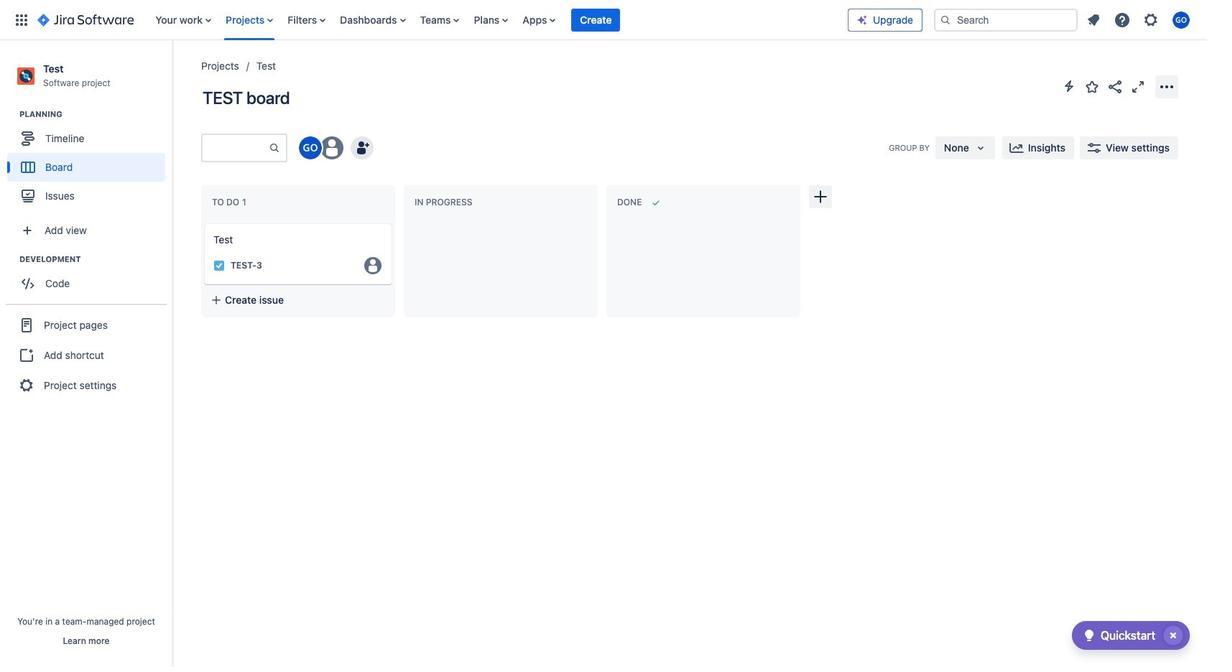 Task type: locate. For each thing, give the bounding box(es) containing it.
1 vertical spatial group
[[7, 254, 172, 303]]

appswitcher icon image
[[13, 11, 30, 28]]

banner
[[0, 0, 1207, 40]]

check image
[[1081, 627, 1098, 644]]

1 horizontal spatial list
[[1081, 7, 1198, 33]]

group
[[7, 109, 172, 215], [7, 254, 172, 303], [6, 304, 167, 406]]

Search this board text field
[[203, 135, 269, 161]]

heading
[[19, 109, 172, 120], [19, 254, 172, 265]]

list
[[148, 0, 848, 40], [1081, 7, 1198, 33]]

notifications image
[[1085, 11, 1102, 28]]

1 heading from the top
[[19, 109, 172, 120]]

sidebar element
[[0, 40, 172, 667]]

0 vertical spatial group
[[7, 109, 172, 215]]

group for development icon
[[7, 254, 172, 303]]

create issue image
[[195, 214, 212, 231]]

1 vertical spatial heading
[[19, 254, 172, 265]]

list item
[[572, 0, 620, 40]]

task image
[[213, 260, 225, 272]]

search image
[[940, 14, 951, 26]]

2 vertical spatial group
[[6, 304, 167, 406]]

heading for planning icon in the left of the page
[[19, 109, 172, 120]]

group for planning icon in the left of the page
[[7, 109, 172, 215]]

create column image
[[812, 188, 829, 205]]

help image
[[1114, 11, 1131, 28]]

0 vertical spatial heading
[[19, 109, 172, 120]]

heading for development icon
[[19, 254, 172, 265]]

primary element
[[9, 0, 848, 40]]

sidebar navigation image
[[157, 57, 188, 86]]

jira software image
[[37, 11, 134, 28], [37, 11, 134, 28]]

planning image
[[2, 106, 19, 123]]

2 heading from the top
[[19, 254, 172, 265]]

None search field
[[934, 8, 1078, 31]]



Task type: describe. For each thing, give the bounding box(es) containing it.
dismiss quickstart image
[[1162, 624, 1185, 647]]

Search field
[[934, 8, 1078, 31]]

development image
[[2, 251, 19, 268]]

0 horizontal spatial list
[[148, 0, 848, 40]]

add people image
[[354, 139, 371, 157]]

enter full screen image
[[1129, 78, 1147, 95]]

automations menu button icon image
[[1061, 78, 1078, 95]]

to do element
[[212, 197, 249, 208]]

more actions image
[[1158, 78, 1175, 95]]

settings image
[[1142, 11, 1160, 28]]

star test board image
[[1084, 78, 1101, 95]]

your profile and settings image
[[1173, 11, 1190, 28]]



Task type: vqa. For each thing, say whether or not it's contained in the screenshot.
HEADING associated with PLANNING Image in the left top of the page
yes



